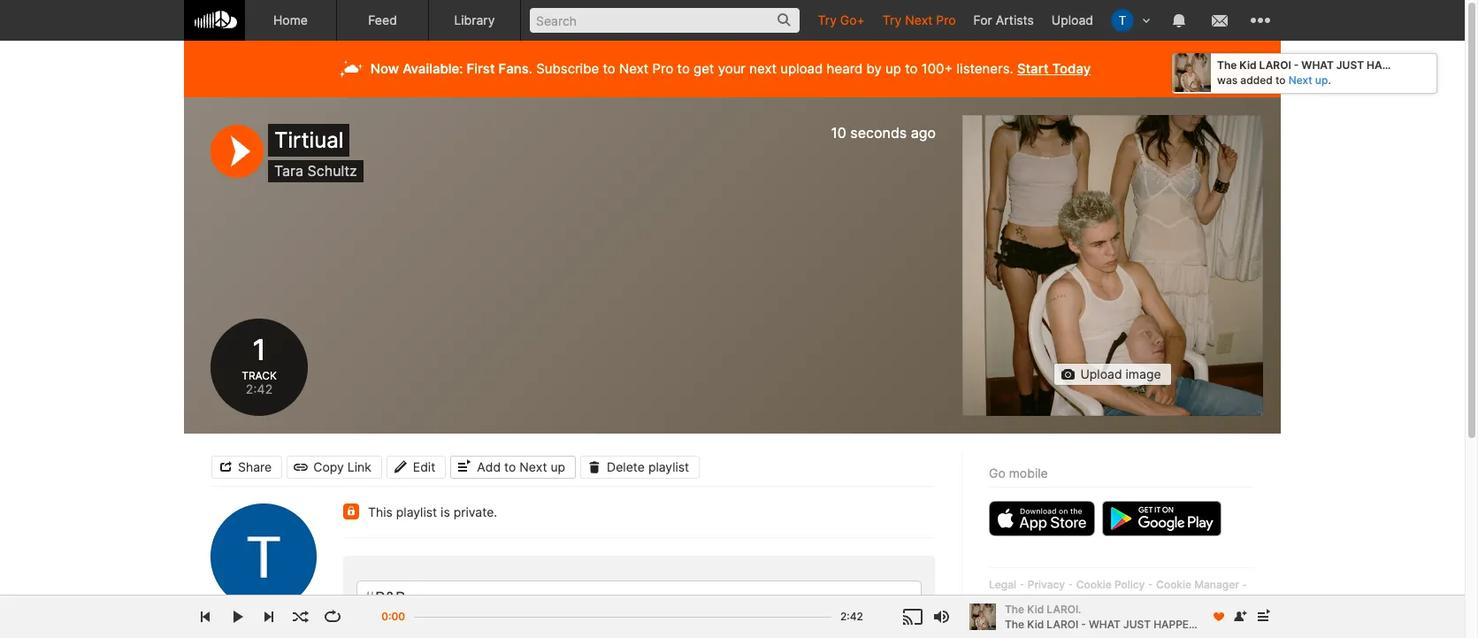 Task type: describe. For each thing, give the bounding box(es) containing it.
playlist for delete
[[649, 459, 690, 474]]

artist
[[1037, 593, 1065, 606]]

1 track 2:42
[[242, 333, 277, 397]]

to inside the kid laroi - what just happened was added to next up .
[[1276, 73, 1287, 87]]

laroi inside the kid laroi - what just happened was added to next up .
[[1260, 58, 1292, 72]]

try next pro link
[[874, 0, 965, 40]]

added
[[1241, 73, 1273, 87]]

this playlist is private.
[[368, 505, 498, 520]]

the kid laroi - what just happened element
[[970, 604, 997, 630]]

today
[[1053, 60, 1091, 77]]

just inside the kid laroi. the kid laroi - what just happened
[[1124, 617, 1152, 631]]

the for the kid laroi. the kid laroi - what just happened
[[1005, 602, 1025, 616]]

english
[[1045, 612, 1082, 625]]

⁃ right 'legal' link
[[1020, 578, 1025, 591]]

the kid laroi - what just happened link
[[1005, 616, 1212, 632]]

library link
[[429, 0, 521, 41]]

⁃ right manager
[[1243, 578, 1248, 591]]

now
[[371, 60, 399, 77]]

copy link
[[314, 459, 372, 474]]

10 seconds ago
[[831, 124, 936, 142]]

heard
[[827, 60, 863, 77]]

share
[[238, 459, 272, 474]]

fans.
[[499, 60, 533, 77]]

charts link
[[1166, 593, 1200, 606]]

charts
[[1166, 593, 1200, 606]]

next
[[750, 60, 777, 77]]

listeners.
[[957, 60, 1014, 77]]

10
[[831, 124, 847, 142]]

copy link button
[[287, 455, 382, 478]]

tirtiual tara schultz
[[274, 127, 357, 180]]

ago
[[911, 124, 936, 142]]

next up image
[[1253, 606, 1275, 628]]

just inside the kid laroi - what just happened was added to next up .
[[1337, 58, 1365, 72]]

add to next up
[[477, 459, 566, 474]]

library
[[454, 12, 495, 27]]

1 cookie from the left
[[1077, 578, 1112, 591]]

2 vertical spatial the
[[1005, 617, 1025, 631]]

tirtiual
[[274, 127, 344, 153]]

to left get
[[678, 60, 690, 77]]

⁃ up artist resources 'link'
[[1069, 578, 1074, 591]]

0:00
[[382, 610, 405, 623]]

what inside the kid laroi. the kid laroi - what just happened
[[1090, 617, 1121, 631]]

for artists link
[[965, 0, 1043, 40]]

private.
[[454, 505, 498, 520]]

copy
[[314, 459, 344, 474]]

legal ⁃ privacy ⁃ cookie policy ⁃ cookie manager ⁃ imprint ⁃ artist resources ⁃ blog ⁃ charts ⁃ language: english (us)
[[990, 578, 1248, 625]]

next up link
[[1289, 73, 1329, 87]]

upload
[[781, 60, 823, 77]]

delete playlist
[[607, 459, 690, 474]]

0 horizontal spatial tara
[[211, 615, 236, 630]]

try next pro
[[883, 12, 956, 27]]

language:
[[990, 612, 1043, 625]]

next inside button
[[520, 459, 547, 474]]

Search search field
[[530, 8, 801, 33]]

imprint link
[[990, 593, 1025, 606]]

1 vertical spatial tara schultz's avatar element
[[211, 504, 317, 610]]

⁃ down policy
[[1124, 593, 1129, 606]]

was
[[1218, 73, 1238, 87]]

delete
[[607, 459, 645, 474]]

laroi.
[[1047, 602, 1082, 616]]

cookie policy link
[[1077, 578, 1146, 591]]

2 vertical spatial kid
[[1028, 617, 1045, 631]]

start
[[1018, 60, 1049, 77]]

blog link
[[1132, 593, 1155, 606]]

the for the kid laroi - what just happened was added to next up .
[[1218, 58, 1238, 72]]

blog
[[1132, 593, 1155, 606]]

try for try next pro
[[883, 12, 902, 27]]

go+
[[841, 12, 865, 27]]

the kid laroi. link
[[1005, 602, 1203, 617]]

upload for upload
[[1052, 12, 1094, 27]]

start today link
[[1018, 60, 1091, 77]]

1 vertical spatial tara schultz link
[[211, 615, 283, 631]]

delete playlist button
[[581, 455, 700, 478]]

happened inside the kid laroi. the kid laroi - what just happened
[[1154, 617, 1212, 631]]

mobile
[[1010, 466, 1049, 481]]

(us)
[[1085, 612, 1108, 625]]

now available: first fans. subscribe to next pro to get your next upload heard by up to 100+ listeners. start today
[[371, 60, 1091, 77]]

for
[[974, 12, 993, 27]]

add to next up button
[[451, 455, 576, 478]]

available:
[[403, 60, 463, 77]]

artist resources link
[[1037, 593, 1121, 606]]

0 vertical spatial tara schultz link
[[274, 162, 357, 180]]

get
[[694, 60, 715, 77]]

- inside the kid laroi - what just happened was added to next up .
[[1295, 58, 1300, 72]]

edit
[[413, 459, 436, 474]]

edit button
[[387, 455, 446, 478]]

your
[[718, 60, 746, 77]]

the kid laroi - what just happened was added to next up .
[[1218, 58, 1425, 87]]

privacy link
[[1028, 578, 1066, 591]]

the kid laroi. the kid laroi - what just happened
[[1005, 602, 1212, 631]]

1
[[250, 333, 269, 367]]

by
[[867, 60, 882, 77]]

seconds
[[851, 124, 907, 142]]



Task type: vqa. For each thing, say whether or not it's contained in the screenshot.
Music Charts link
no



Task type: locate. For each thing, give the bounding box(es) containing it.
tara schultz's avatar element up tara schultz
[[211, 504, 317, 610]]

legal
[[990, 578, 1017, 591]]

artists
[[996, 12, 1035, 27]]

up right the by
[[886, 60, 902, 77]]

- up next up
[[1295, 58, 1300, 72]]

None text field
[[415, 588, 489, 608]]

add
[[477, 459, 501, 474]]

cookie up resources
[[1077, 578, 1112, 591]]

0 vertical spatial -
[[1295, 58, 1300, 72]]

1 horizontal spatial happened
[[1368, 58, 1425, 72]]

1 vertical spatial -
[[1082, 617, 1087, 631]]

0 horizontal spatial happened
[[1154, 617, 1212, 631]]

what up the next up link
[[1302, 58, 1335, 72]]

playlist inside button
[[649, 459, 690, 474]]

1 vertical spatial what
[[1090, 617, 1121, 631]]

tara inside tirtiual tara schultz
[[274, 162, 304, 180]]

up inside button
[[551, 459, 566, 474]]

0 horizontal spatial schultz
[[240, 615, 283, 630]]

tirtiual element
[[963, 115, 1264, 416]]

0 horizontal spatial next
[[520, 459, 547, 474]]

1 vertical spatial kid
[[1028, 602, 1045, 616]]

0 vertical spatial tara
[[274, 162, 304, 180]]

1 horizontal spatial next
[[620, 60, 649, 77]]

1 vertical spatial 2:42
[[841, 610, 864, 623]]

0 vertical spatial laroi
[[1260, 58, 1292, 72]]

0 horizontal spatial playlist
[[396, 505, 437, 520]]

kid for laroi.
[[1028, 602, 1045, 616]]

playlist
[[649, 459, 690, 474], [396, 505, 437, 520]]

1 vertical spatial tara
[[211, 615, 236, 630]]

to inside button
[[505, 459, 516, 474]]

0 horizontal spatial try
[[818, 12, 837, 27]]

2 try from the left
[[883, 12, 902, 27]]

1 vertical spatial happened
[[1154, 617, 1212, 631]]

100+
[[922, 60, 954, 77]]

try for try go+
[[818, 12, 837, 27]]

up left delete
[[551, 459, 566, 474]]

subscribe
[[537, 60, 599, 77]]

pro left get
[[653, 60, 674, 77]]

upload left image
[[1081, 366, 1123, 381]]

image
[[1126, 366, 1162, 381]]

1 vertical spatial up
[[551, 459, 566, 474]]

1 horizontal spatial schultz
[[308, 162, 357, 180]]

try left go+
[[818, 12, 837, 27]]

0 horizontal spatial what
[[1090, 617, 1121, 631]]

to
[[603, 60, 616, 77], [678, 60, 690, 77], [906, 60, 918, 77], [1276, 73, 1287, 87], [505, 459, 516, 474]]

the down 'legal' link
[[1005, 602, 1025, 616]]

0 horizontal spatial -
[[1082, 617, 1087, 631]]

0 vertical spatial next
[[906, 12, 933, 27]]

0 horizontal spatial tara schultz's avatar element
[[211, 504, 317, 610]]

1 vertical spatial upload
[[1081, 366, 1123, 381]]

1 horizontal spatial cookie
[[1157, 578, 1192, 591]]

- down the kid laroi. link
[[1082, 617, 1087, 631]]

1 vertical spatial schultz
[[240, 615, 283, 630]]

0 vertical spatial tara schultz's avatar element
[[1112, 9, 1135, 32]]

0 vertical spatial the
[[1218, 58, 1238, 72]]

1 vertical spatial playlist
[[396, 505, 437, 520]]

what inside the kid laroi - what just happened was added to next up .
[[1302, 58, 1335, 72]]

the
[[1218, 58, 1238, 72], [1005, 602, 1025, 616], [1005, 617, 1025, 631]]

manager
[[1195, 578, 1240, 591]]

this
[[368, 505, 393, 520]]

laroi up added
[[1260, 58, 1292, 72]]

⁃ left 'artist' at bottom
[[1028, 593, 1034, 606]]

tara schultz's avatar element
[[1112, 9, 1135, 32], [211, 504, 317, 610]]

0 vertical spatial 2:42
[[246, 382, 273, 397]]

upload link
[[1043, 0, 1103, 40]]

track
[[242, 369, 277, 382]]

schultz
[[308, 162, 357, 180], [240, 615, 283, 630]]

0 vertical spatial pro
[[937, 12, 956, 27]]

r&b
[[375, 589, 406, 607]]

try go+
[[818, 12, 865, 27]]

go
[[990, 466, 1006, 481]]

next right add
[[520, 459, 547, 474]]

to left 100+
[[906, 60, 918, 77]]

- inside the kid laroi. the kid laroi - what just happened
[[1082, 617, 1087, 631]]

pro left for
[[937, 12, 956, 27]]

upload image
[[1081, 366, 1162, 381]]

0 vertical spatial upload
[[1052, 12, 1094, 27]]

playlist right delete
[[649, 459, 690, 474]]

try
[[818, 12, 837, 27], [883, 12, 902, 27]]

the down 'imprint' link
[[1005, 617, 1025, 631]]

go mobile
[[990, 466, 1049, 481]]

2 vertical spatial next
[[520, 459, 547, 474]]

⁃ up the blog link
[[1148, 578, 1154, 591]]

1 vertical spatial next
[[620, 60, 649, 77]]

home link
[[245, 0, 337, 41]]

kid
[[1240, 58, 1257, 72], [1028, 602, 1045, 616], [1028, 617, 1045, 631]]

the up was
[[1218, 58, 1238, 72]]

try right go+
[[883, 12, 902, 27]]

⁃
[[1020, 578, 1025, 591], [1069, 578, 1074, 591], [1148, 578, 1154, 591], [1243, 578, 1248, 591], [1028, 593, 1034, 606], [1124, 593, 1129, 606], [1157, 593, 1163, 606], [1203, 593, 1209, 606]]

kid down privacy link
[[1028, 602, 1045, 616]]

0 vertical spatial just
[[1337, 58, 1365, 72]]

feed
[[368, 12, 397, 27]]

share button
[[212, 455, 283, 478]]

playlist left is
[[396, 505, 437, 520]]

1 vertical spatial the
[[1005, 602, 1025, 616]]

0 vertical spatial happened
[[1368, 58, 1425, 72]]

.
[[1329, 73, 1332, 87]]

kid inside the kid laroi - what just happened was added to next up .
[[1240, 58, 1257, 72]]

to right added
[[1276, 73, 1287, 87]]

for artists
[[974, 12, 1035, 27]]

upload up today
[[1052, 12, 1094, 27]]

next up
[[1289, 73, 1329, 87]]

laroi inside the kid laroi. the kid laroi - what just happened
[[1047, 617, 1079, 631]]

what
[[1302, 58, 1335, 72], [1090, 617, 1121, 631]]

kid left english
[[1028, 617, 1045, 631]]

0 vertical spatial kid
[[1240, 58, 1257, 72]]

⁃ right the blog link
[[1157, 593, 1163, 606]]

1 vertical spatial pro
[[653, 60, 674, 77]]

1 vertical spatial laroi
[[1047, 617, 1079, 631]]

0 horizontal spatial laroi
[[1047, 617, 1079, 631]]

2 horizontal spatial next
[[906, 12, 933, 27]]

privacy
[[1028, 578, 1066, 591]]

0 horizontal spatial up
[[551, 459, 566, 474]]

tara schultz
[[211, 615, 283, 630]]

home
[[273, 12, 308, 27]]

resources
[[1068, 593, 1121, 606]]

feed link
[[337, 0, 429, 41]]

2 cookie from the left
[[1157, 578, 1192, 591]]

1 horizontal spatial what
[[1302, 58, 1335, 72]]

kid up added
[[1240, 58, 1257, 72]]

tara schultz's avatar element right upload 'link'
[[1112, 9, 1135, 32]]

upload inside button
[[1081, 366, 1123, 381]]

progress bar
[[414, 608, 832, 637]]

upload for upload image
[[1081, 366, 1123, 381]]

1 horizontal spatial 2:42
[[841, 610, 864, 623]]

-
[[1295, 58, 1300, 72], [1082, 617, 1087, 631]]

policy
[[1115, 578, 1146, 591]]

try go+ link
[[809, 0, 874, 40]]

link
[[348, 459, 372, 474]]

0 vertical spatial what
[[1302, 58, 1335, 72]]

0 horizontal spatial 2:42
[[246, 382, 273, 397]]

⁃ down cookie manager link
[[1203, 593, 1209, 606]]

what down the kid laroi. link
[[1090, 617, 1121, 631]]

0 horizontal spatial pro
[[653, 60, 674, 77]]

laroi
[[1260, 58, 1292, 72], [1047, 617, 1079, 631]]

1 horizontal spatial tara schultz's avatar element
[[1112, 9, 1135, 32]]

1 horizontal spatial up
[[886, 60, 902, 77]]

next down search search box
[[620, 60, 649, 77]]

0 vertical spatial playlist
[[649, 459, 690, 474]]

1 try from the left
[[818, 12, 837, 27]]

up
[[886, 60, 902, 77], [551, 459, 566, 474]]

first
[[467, 60, 495, 77]]

0 vertical spatial up
[[886, 60, 902, 77]]

tara
[[274, 162, 304, 180], [211, 615, 236, 630]]

2:42 inside 1 track 2:42
[[246, 382, 273, 397]]

0 vertical spatial schultz
[[308, 162, 357, 180]]

legal link
[[990, 578, 1017, 591]]

1 horizontal spatial laroi
[[1260, 58, 1292, 72]]

happened
[[1368, 58, 1425, 72], [1154, 617, 1212, 631]]

2:42
[[246, 382, 273, 397], [841, 610, 864, 623]]

is
[[441, 505, 450, 520]]

happened inside the kid laroi - what just happened was added to next up .
[[1368, 58, 1425, 72]]

imprint
[[990, 593, 1025, 606]]

the inside the kid laroi - what just happened was added to next up .
[[1218, 58, 1238, 72]]

pro
[[937, 12, 956, 27], [653, 60, 674, 77]]

1 horizontal spatial playlist
[[649, 459, 690, 474]]

1 horizontal spatial just
[[1337, 58, 1365, 72]]

to right add
[[505, 459, 516, 474]]

cookie up charts
[[1157, 578, 1192, 591]]

1 horizontal spatial -
[[1295, 58, 1300, 72]]

cookie manager link
[[1157, 578, 1240, 591]]

kid for laroi
[[1240, 58, 1257, 72]]

upload
[[1052, 12, 1094, 27], [1081, 366, 1123, 381]]

1 horizontal spatial try
[[883, 12, 902, 27]]

upload inside 'link'
[[1052, 12, 1094, 27]]

0 horizontal spatial just
[[1124, 617, 1152, 631]]

to right subscribe on the left top of page
[[603, 60, 616, 77]]

1 horizontal spatial tara
[[274, 162, 304, 180]]

next
[[906, 12, 933, 27], [620, 60, 649, 77], [520, 459, 547, 474]]

schultz inside tirtiual tara schultz
[[308, 162, 357, 180]]

1 vertical spatial just
[[1124, 617, 1152, 631]]

tara schultz link
[[274, 162, 357, 180], [211, 615, 283, 631]]

upload image button
[[1055, 363, 1172, 386]]

0 horizontal spatial cookie
[[1077, 578, 1112, 591]]

next up 100+
[[906, 12, 933, 27]]

None search field
[[521, 0, 809, 40]]

laroi down laroi.
[[1047, 617, 1079, 631]]

playlist for this
[[396, 505, 437, 520]]

1 horizontal spatial pro
[[937, 12, 956, 27]]



